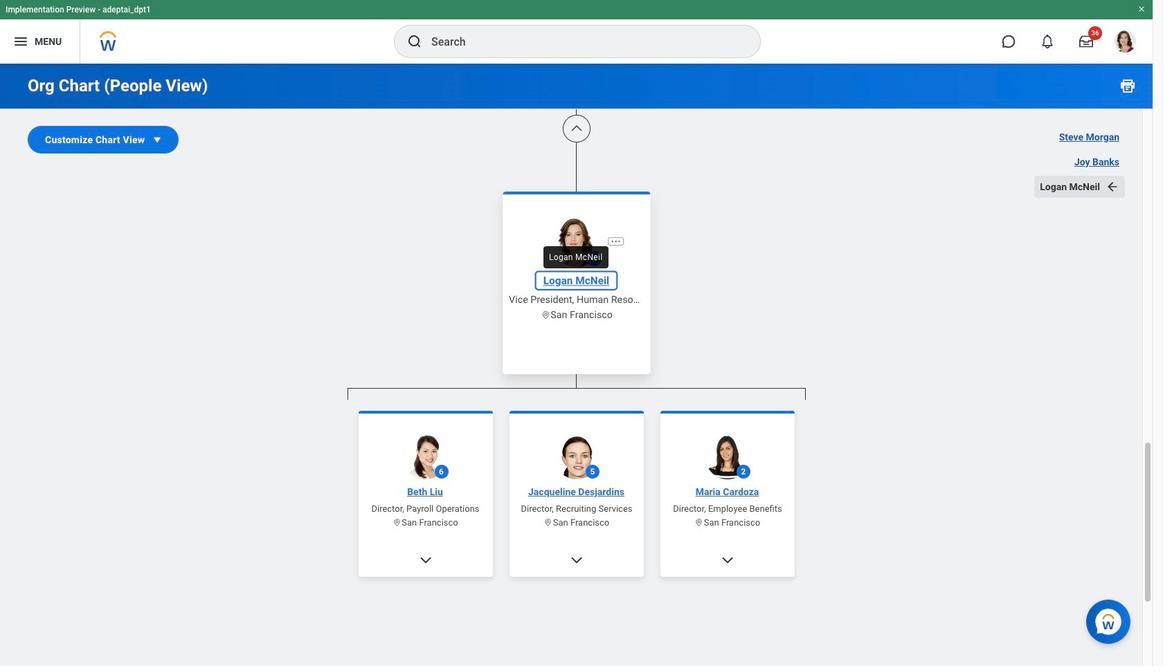 Task type: vqa. For each thing, say whether or not it's contained in the screenshot.
"caret down" IMAGE
yes



Task type: locate. For each thing, give the bounding box(es) containing it.
notifications large image
[[1040, 35, 1054, 48]]

chevron down image
[[418, 553, 432, 567], [720, 553, 734, 567]]

inbox large image
[[1079, 35, 1093, 48]]

tooltip
[[539, 242, 612, 273]]

search image
[[406, 33, 423, 50]]

1 chevron down image from the left
[[418, 553, 432, 567]]

logan mcneil, logan mcneil, 3 direct reports element
[[347, 400, 805, 667]]

2 location image from the left
[[695, 519, 704, 528]]

0 horizontal spatial chevron down image
[[418, 553, 432, 567]]

print org chart image
[[1119, 78, 1136, 94]]

0 horizontal spatial location image
[[544, 519, 553, 528]]

banner
[[0, 0, 1153, 64]]

arrow left image
[[1106, 180, 1119, 194]]

Search Workday  search field
[[431, 26, 732, 57]]

1 location image from the left
[[544, 519, 553, 528]]

1 horizontal spatial location image
[[695, 519, 704, 528]]

2 chevron down image from the left
[[720, 553, 734, 567]]

1 horizontal spatial chevron down image
[[720, 553, 734, 567]]

location image
[[544, 519, 553, 528], [695, 519, 704, 528]]

main content
[[0, 0, 1153, 667]]



Task type: describe. For each thing, give the bounding box(es) containing it.
chevron up image
[[569, 122, 583, 136]]

profile logan mcneil image
[[1114, 30, 1136, 55]]

chevron down image for 1st location image from the right
[[720, 553, 734, 567]]

caret down image
[[150, 133, 164, 147]]

justify image
[[12, 33, 29, 50]]

chevron down image for location icon
[[418, 553, 432, 567]]

close environment banner image
[[1137, 5, 1146, 13]]

location image
[[393, 519, 402, 528]]

chevron down image
[[569, 553, 583, 567]]



